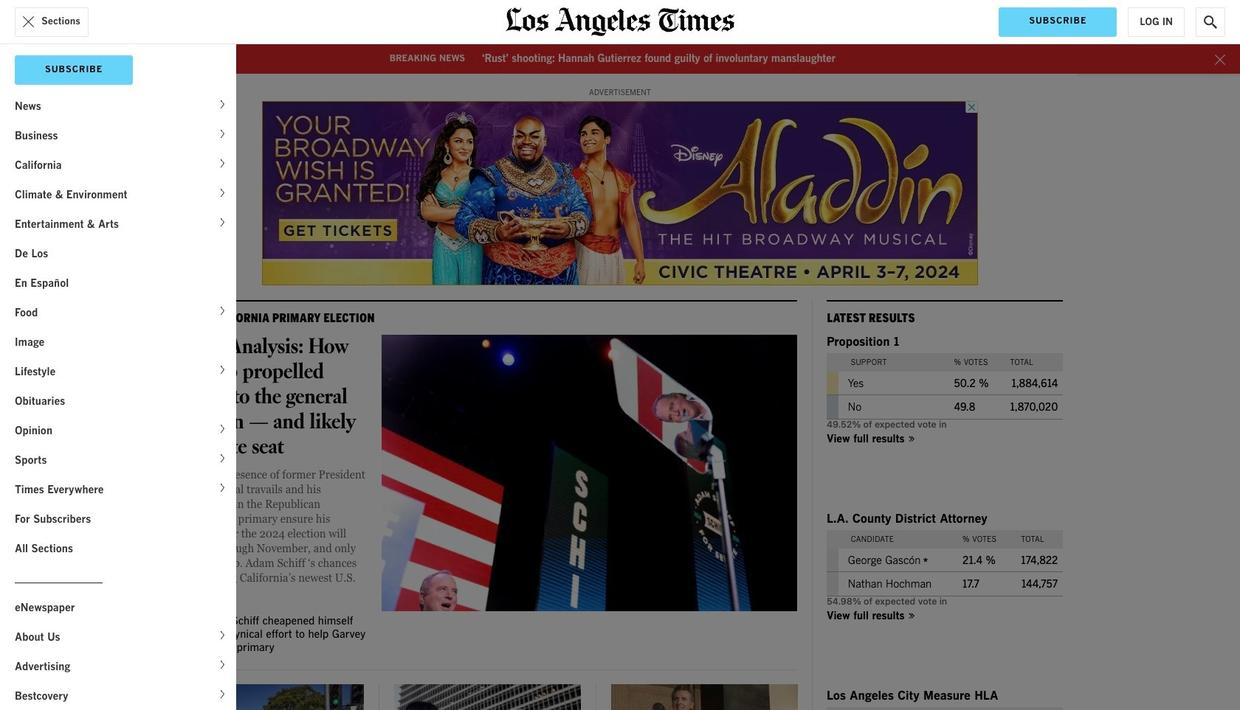 Task type: describe. For each thing, give the bounding box(es) containing it.
2 open sub navigation image from the top
[[221, 128, 229, 140]]

1 open sub navigation image from the top
[[221, 98, 229, 111]]

6 open sub navigation image from the top
[[221, 482, 229, 495]]

7 open sub navigation image from the top
[[221, 630, 229, 642]]

2 open sub navigation image from the top
[[221, 305, 229, 317]]

cyclist in new bike lane. move culver city is a new initiative that reconfigures pedestrian, traffic, bus, and bicycle lanes in downtown culver city to reduce congestion and emissions. los angeles, california, usa. (photo by: citizen of the planet/ucg/universal images group via getty images) image
[[177, 685, 364, 711]]

3 open sub navigation image from the top
[[221, 423, 229, 436]]

los angeles, ca - january 03: gov. gavin newsom expressed shock that the largest mental health institution is the county jail. newsom kicked off his campaign for proposition 1 at los angeles general medical center in los angeles, ca on wednesday, jan. 3, 2024. the proposition is the only statewide initiative on the march 5 primary ballot and asks voters to approve bonds to fund more treatment for mental illness and drug addiction. the initiative is a component of his efforts to tackle homelessness in the state. (myung j. chun / los angeles times) image
[[611, 685, 798, 711]]

8 open sub navigation image from the top
[[221, 659, 229, 672]]



Task type: vqa. For each thing, say whether or not it's contained in the screenshot.
second Open Sub Navigation icon from the top of the page
yes



Task type: locate. For each thing, give the bounding box(es) containing it.
los angeles, ca - march 05: los angeles county district attorney george gascon meets with media in grand park on tuesday, march 5, 2024 in los angeles, ca. (myung chun / los angeles times) image
[[394, 685, 581, 711]]

5 open sub navigation image from the top
[[221, 364, 229, 377]]

1 open sub navigation image from the top
[[221, 216, 229, 229]]

3 open sub navigation image from the top
[[221, 157, 229, 170]]

4 open sub navigation image from the top
[[221, 187, 229, 199]]

4 open sub navigation image from the top
[[221, 453, 229, 465]]

home page image
[[506, 7, 735, 36]]

los angeles, ca - march 05: adam schiff speaks to the crowd during his election night party, replacing the seat left vacated by sen. dianne feinstein, in the avalon on tuesday, march 5, 2024 in los angeles, ca. (wally skalij / los angeles times) image
[[382, 335, 798, 612]]

open sub navigation image
[[221, 216, 229, 229], [221, 305, 229, 317], [221, 423, 229, 436], [221, 453, 229, 465]]

9 open sub navigation image from the top
[[221, 689, 229, 701]]

open sub navigation image
[[221, 98, 229, 111], [221, 128, 229, 140], [221, 157, 229, 170], [221, 187, 229, 199], [221, 364, 229, 377], [221, 482, 229, 495], [221, 630, 229, 642], [221, 659, 229, 672], [221, 689, 229, 701]]

close banner image
[[1215, 55, 1226, 65]]



